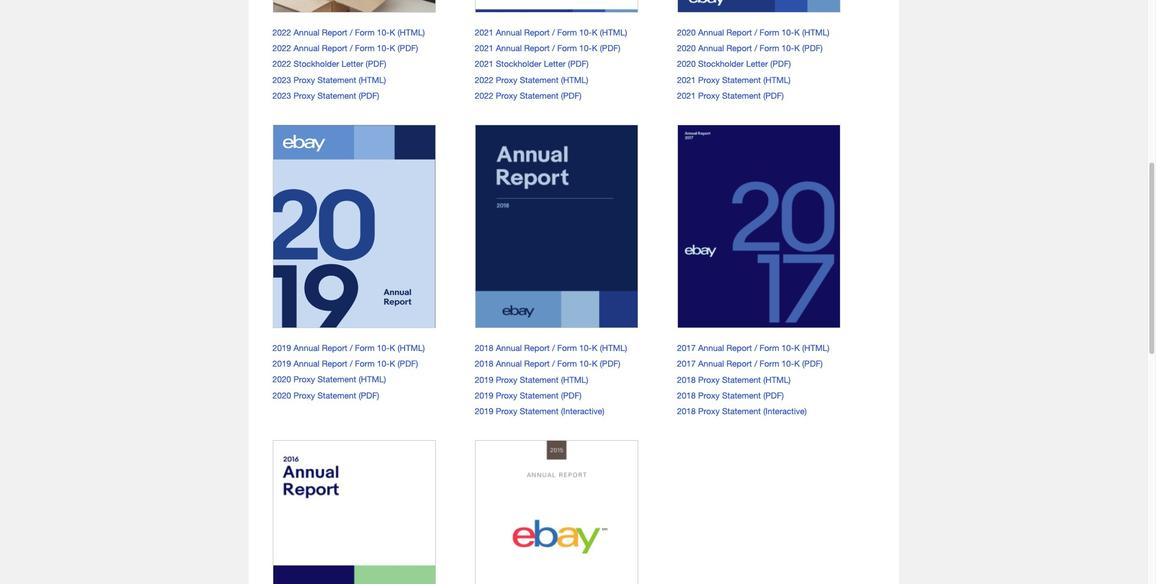 Task type: vqa. For each thing, say whether or not it's contained in the screenshot.
the middle Q3
no



Task type: locate. For each thing, give the bounding box(es) containing it.
k
[[390, 27, 395, 37], [592, 27, 598, 37], [794, 27, 800, 37], [390, 43, 395, 53], [592, 43, 598, 53], [794, 43, 800, 53], [390, 343, 395, 353], [592, 343, 598, 353], [794, 343, 800, 353], [390, 358, 395, 369], [592, 359, 598, 369], [794, 359, 800, 369]]

proxy up 2022 proxy statement (pdf) link
[[496, 75, 517, 85]]

2017
[[677, 343, 696, 353], [677, 359, 696, 369]]

stockholder up 2022 proxy statement (html) 'link' on the top of page
[[496, 59, 541, 69]]

report up 2022 stockholder letter (pdf) link at the left of the page
[[322, 43, 347, 53]]

2019 annual report / form 10-k (pdf) link
[[272, 357, 418, 370]]

2023 up 2023 proxy statement (pdf) link
[[272, 75, 291, 85]]

2020
[[677, 27, 696, 37], [677, 43, 696, 53], [677, 59, 696, 69], [272, 374, 291, 385], [272, 390, 291, 400]]

statement down 2020 stockholder letter (pdf) link on the right top of page
[[722, 75, 761, 85]]

cover image image for 2018 annual report / form 10-k (html)
[[475, 124, 638, 328]]

k down the 2019 annual report / form 10-k (html) link
[[390, 358, 395, 369]]

/ down 2022 annual report / form 10-k (html) link
[[350, 43, 353, 53]]

k up 2017 annual report / form 10-k (pdf) link
[[794, 343, 800, 353]]

2020 annual report / form 10-k (html) link
[[677, 26, 830, 39]]

2 2023 from the top
[[272, 91, 291, 101]]

0 vertical spatial 2017
[[677, 343, 696, 353]]

2 (interactive) from the left
[[763, 406, 807, 416]]

1 stockholder from the left
[[294, 59, 339, 69]]

report
[[322, 27, 347, 37], [524, 27, 550, 37], [726, 27, 752, 37], [322, 43, 347, 53], [524, 43, 550, 53], [726, 43, 752, 53], [322, 343, 347, 353], [524, 343, 550, 353], [726, 343, 752, 353], [322, 358, 347, 369], [524, 359, 550, 369], [726, 359, 752, 369]]

2018 proxy statement (interactive) link
[[677, 405, 807, 418]]

(interactive) inside 2017 annual report / form 10-k (html) 2017 annual report / form 10-k (pdf) 2018 proxy statement (html) 2018 proxy statement (pdf) 2018 proxy statement (interactive)
[[763, 406, 807, 416]]

10- up "2022 annual report / form 10-k (pdf)" link
[[377, 27, 390, 37]]

2022 annual report / form 10-k (html) 2022 annual report / form 10-k (pdf) 2022 stockholder letter (pdf) 2023 proxy statement (html) 2023 proxy statement (pdf)
[[272, 27, 425, 101]]

2023 down 2023 proxy statement (html) link
[[272, 91, 291, 101]]

letter down 2021 annual report / form 10-k (pdf) link
[[544, 59, 566, 69]]

cover image image
[[272, 0, 436, 12], [475, 0, 638, 12], [677, 0, 840, 12], [272, 124, 436, 328], [475, 124, 638, 328], [677, 124, 840, 328], [272, 440, 436, 584], [475, 440, 638, 584]]

k down 2021 annual report / form 10-k (html) link
[[592, 43, 598, 53]]

1 horizontal spatial stockholder
[[496, 59, 541, 69]]

(interactive) inside '2018 annual report / form 10-k (html) 2018 annual report / form 10-k (pdf) 2019 proxy statement (html) 2019 proxy statement (pdf) 2019 proxy statement (interactive)'
[[561, 406, 605, 416]]

(interactive) for 2019 proxy statement (pdf)
[[561, 406, 605, 416]]

statement
[[317, 75, 356, 85], [520, 75, 559, 85], [722, 75, 761, 85], [317, 91, 356, 101], [520, 91, 559, 101], [722, 91, 761, 101], [317, 374, 356, 385], [520, 374, 559, 385], [722, 374, 761, 385], [317, 390, 356, 400], [520, 390, 559, 401], [722, 390, 761, 401], [520, 406, 559, 416], [722, 406, 761, 416]]

k up 2020 annual report / form 10-k (pdf) link
[[794, 27, 800, 37]]

10- up 2020 annual report / form 10-k (pdf) link
[[782, 27, 794, 37]]

form up 2018 annual report / form 10-k (pdf) link
[[557, 343, 577, 353]]

2018 annual report / form 10-k (html) link
[[475, 341, 627, 354]]

stockholder for 2021
[[496, 59, 541, 69]]

stockholder inside 2022 annual report / form 10-k (html) 2022 annual report / form 10-k (pdf) 2022 stockholder letter (pdf) 2023 proxy statement (html) 2023 proxy statement (pdf)
[[294, 59, 339, 69]]

letter down 2020 annual report / form 10-k (pdf) link
[[746, 59, 768, 69]]

2021 proxy statement (pdf) link
[[677, 89, 784, 102]]

/ up 2018 annual report / form 10-k (pdf) link
[[552, 343, 555, 353]]

10- down 2020 annual report / form 10-k (html) link
[[782, 43, 794, 53]]

statement down 2023 proxy statement (html) link
[[317, 91, 356, 101]]

proxy down 2022 proxy statement (html) 'link' on the top of page
[[496, 91, 517, 101]]

3 stockholder from the left
[[698, 59, 744, 69]]

proxy up 2023 proxy statement (pdf) link
[[294, 75, 315, 85]]

cover image image for 2020 annual report / form 10-k (html)
[[677, 0, 840, 12]]

2023
[[272, 75, 291, 85], [272, 91, 291, 101]]

proxy
[[294, 75, 315, 85], [496, 75, 517, 85], [698, 75, 720, 85], [294, 91, 315, 101], [496, 91, 517, 101], [698, 91, 720, 101], [294, 374, 315, 385], [496, 374, 517, 385], [698, 374, 720, 385], [294, 390, 315, 400], [496, 390, 517, 401], [698, 390, 720, 401], [496, 406, 517, 416], [698, 406, 720, 416]]

0 horizontal spatial stockholder
[[294, 59, 339, 69]]

letter inside 2022 annual report / form 10-k (html) 2022 annual report / form 10-k (pdf) 2022 stockholder letter (pdf) 2023 proxy statement (html) 2023 proxy statement (pdf)
[[341, 59, 363, 69]]

2022
[[272, 27, 291, 37], [272, 43, 291, 53], [272, 59, 291, 69], [475, 75, 494, 85], [475, 91, 494, 101]]

stockholder inside 2021 annual report / form 10-k (html) 2021 annual report / form 10-k (pdf) 2021 stockholder letter (pdf) 2022 proxy statement (html) 2022 proxy statement (pdf)
[[496, 59, 541, 69]]

1 horizontal spatial (interactive)
[[763, 406, 807, 416]]

2018 proxy statement (html) link
[[677, 373, 791, 386]]

1 vertical spatial 2017
[[677, 359, 696, 369]]

2018 proxy statement (pdf) link
[[677, 389, 784, 402]]

/
[[350, 27, 353, 37], [552, 27, 555, 37], [754, 27, 757, 37], [350, 43, 353, 53], [552, 43, 555, 53], [754, 43, 757, 53], [350, 343, 353, 353], [552, 343, 555, 353], [754, 343, 757, 353], [350, 358, 353, 369], [552, 359, 555, 369], [754, 359, 757, 369]]

10- down 2021 annual report / form 10-k (html) link
[[579, 43, 592, 53]]

statement down 2018 annual report / form 10-k (pdf) link
[[520, 374, 559, 385]]

2020 proxy statement (pdf) link
[[272, 389, 379, 402]]

10- up 2019 annual report / form 10-k (pdf) link
[[377, 343, 390, 353]]

2019 annual report / form 10-k (html) 2019 annual report / form 10-k (pdf) 2020 proxy statement (html) 2020 proxy statement (pdf)
[[272, 343, 425, 400]]

letter for 2020 stockholder letter (pdf)
[[746, 59, 768, 69]]

(html)
[[398, 27, 425, 37], [600, 27, 627, 37], [802, 27, 830, 37], [359, 75, 386, 85], [561, 75, 588, 85], [763, 75, 791, 85], [398, 343, 425, 353], [600, 343, 627, 353], [802, 343, 830, 353], [359, 374, 386, 385], [561, 374, 588, 385], [763, 374, 791, 385]]

statement down 2017 annual report / form 10-k (pdf) link
[[722, 374, 761, 385]]

stockholder up '2021 proxy statement (html)' link
[[698, 59, 744, 69]]

0 horizontal spatial (interactive)
[[561, 406, 605, 416]]

statement up 2018 proxy statement (interactive) link
[[722, 390, 761, 401]]

10- down 2017 annual report / form 10-k (html) "link"
[[782, 359, 794, 369]]

letter inside 2021 annual report / form 10-k (html) 2021 annual report / form 10-k (pdf) 2021 stockholder letter (pdf) 2022 proxy statement (html) 2022 proxy statement (pdf)
[[544, 59, 566, 69]]

k down 2020 annual report / form 10-k (html) link
[[794, 43, 800, 53]]

2020 stockholder letter (pdf) link
[[677, 57, 791, 70]]

proxy up 2021 proxy statement (pdf) link
[[698, 75, 720, 85]]

form up 2019 annual report / form 10-k (pdf) link
[[355, 343, 375, 353]]

letter for 2021 stockholder letter (pdf)
[[544, 59, 566, 69]]

(interactive) down 2018 proxy statement (pdf) link at right bottom
[[763, 406, 807, 416]]

stockholder up 2023 proxy statement (html) link
[[294, 59, 339, 69]]

(pdf)
[[398, 43, 418, 53], [600, 43, 621, 53], [802, 43, 823, 53], [366, 59, 386, 69], [568, 59, 589, 69], [770, 59, 791, 69], [359, 91, 379, 101], [561, 91, 582, 101], [763, 91, 784, 101], [398, 358, 418, 369], [600, 359, 621, 369], [802, 359, 823, 369], [359, 390, 379, 400], [561, 390, 582, 401], [763, 390, 784, 401]]

(interactive)
[[561, 406, 605, 416], [763, 406, 807, 416]]

letter for 2022 stockholder letter (pdf)
[[341, 59, 363, 69]]

2021
[[475, 27, 494, 37], [475, 43, 494, 53], [475, 59, 494, 69], [677, 75, 696, 85], [677, 91, 696, 101]]

stockholder inside 2020 annual report / form 10-k (html) 2020 annual report / form 10-k (pdf) 2020 stockholder letter (pdf) 2021 proxy statement (html) 2021 proxy statement (pdf)
[[698, 59, 744, 69]]

proxy down "2020 proxy statement (html)" link at the left bottom
[[294, 390, 315, 400]]

(interactive) for 2018 proxy statement (pdf)
[[763, 406, 807, 416]]

2 horizontal spatial stockholder
[[698, 59, 744, 69]]

letter
[[341, 59, 363, 69], [544, 59, 566, 69], [746, 59, 768, 69]]

2017 annual report / form 10-k (pdf) link
[[677, 357, 823, 370]]

form
[[355, 27, 375, 37], [557, 27, 577, 37], [760, 27, 779, 37], [355, 43, 375, 53], [557, 43, 577, 53], [760, 43, 779, 53], [355, 343, 375, 353], [557, 343, 577, 353], [760, 343, 779, 353], [355, 358, 375, 369], [557, 359, 577, 369], [760, 359, 779, 369]]

(interactive) down 2019 proxy statement (pdf) link
[[561, 406, 605, 416]]

2 horizontal spatial letter
[[746, 59, 768, 69]]

stockholder for 2020
[[698, 59, 744, 69]]

2022 stockholder letter (pdf) link
[[272, 57, 386, 70]]

1 horizontal spatial letter
[[544, 59, 566, 69]]

statement down '2021 proxy statement (html)' link
[[722, 91, 761, 101]]

2019 proxy statement (interactive) link
[[475, 405, 605, 418]]

annual
[[294, 27, 319, 37], [496, 27, 522, 37], [698, 27, 724, 37], [294, 43, 319, 53], [496, 43, 522, 53], [698, 43, 724, 53], [294, 343, 319, 353], [496, 343, 522, 353], [698, 343, 724, 353], [294, 358, 319, 369], [496, 359, 522, 369], [698, 359, 724, 369]]

report up 2020 stockholder letter (pdf) link on the right top of page
[[726, 43, 752, 53]]

2 stockholder from the left
[[496, 59, 541, 69]]

report up 2019 annual report / form 10-k (pdf) link
[[322, 343, 347, 353]]

10- up 2017 annual report / form 10-k (pdf) link
[[782, 343, 794, 353]]

1 letter from the left
[[341, 59, 363, 69]]

statement up 2019 proxy statement (interactive) link at bottom
[[520, 390, 559, 401]]

2 letter from the left
[[544, 59, 566, 69]]

2022 proxy statement (pdf) link
[[475, 89, 582, 102]]

statement down 2018 proxy statement (pdf) link at right bottom
[[722, 406, 761, 416]]

2017 annual report / form 10-k (html) 2017 annual report / form 10-k (pdf) 2018 proxy statement (html) 2018 proxy statement (pdf) 2018 proxy statement (interactive)
[[677, 343, 830, 416]]

k up 2018 annual report / form 10-k (pdf) link
[[592, 343, 598, 353]]

0 vertical spatial 2023
[[272, 75, 291, 85]]

stockholder
[[294, 59, 339, 69], [496, 59, 541, 69], [698, 59, 744, 69]]

form down 2020 annual report / form 10-k (html) link
[[760, 43, 779, 53]]

letter down "2022 annual report / form 10-k (pdf)" link
[[341, 59, 363, 69]]

2018
[[475, 343, 494, 353], [475, 359, 494, 369], [677, 374, 696, 385], [677, 390, 696, 401], [677, 406, 696, 416]]

2021 annual report / form 10-k (html) link
[[475, 26, 627, 39]]

statement down 2022 stockholder letter (pdf) link at the left of the page
[[317, 75, 356, 85]]

10-
[[377, 27, 390, 37], [579, 27, 592, 37], [782, 27, 794, 37], [377, 43, 390, 53], [579, 43, 592, 53], [782, 43, 794, 53], [377, 343, 390, 353], [579, 343, 592, 353], [782, 343, 794, 353], [377, 358, 390, 369], [579, 359, 592, 369], [782, 359, 794, 369]]

/ up 2021 annual report / form 10-k (pdf) link
[[552, 27, 555, 37]]

form up 2021 annual report / form 10-k (pdf) link
[[557, 27, 577, 37]]

cover image image for 2019 annual report / form 10-k (html)
[[272, 124, 436, 328]]

2019
[[272, 343, 291, 353], [272, 358, 291, 369], [475, 374, 494, 385], [475, 390, 494, 401], [475, 406, 494, 416]]

1 (interactive) from the left
[[561, 406, 605, 416]]

report up 2017 annual report / form 10-k (pdf) link
[[726, 343, 752, 353]]

letter inside 2020 annual report / form 10-k (html) 2020 annual report / form 10-k (pdf) 2020 stockholder letter (pdf) 2021 proxy statement (html) 2021 proxy statement (pdf)
[[746, 59, 768, 69]]

proxy down 2018 proxy statement (pdf) link at right bottom
[[698, 406, 720, 416]]

proxy up 2019 proxy statement (pdf) link
[[496, 374, 517, 385]]

1 vertical spatial 2023
[[272, 91, 291, 101]]

3 letter from the left
[[746, 59, 768, 69]]

0 horizontal spatial letter
[[341, 59, 363, 69]]

/ up 2020 annual report / form 10-k (pdf) link
[[754, 27, 757, 37]]

form up 2017 annual report / form 10-k (pdf) link
[[760, 343, 779, 353]]

10- down the 2019 annual report / form 10-k (html) link
[[377, 358, 390, 369]]



Task type: describe. For each thing, give the bounding box(es) containing it.
/ down 2017 annual report / form 10-k (html) "link"
[[754, 359, 757, 369]]

2023 proxy statement (html) link
[[272, 73, 386, 86]]

form up "2022 annual report / form 10-k (pdf)" link
[[355, 27, 375, 37]]

report up "2020 proxy statement (html)" link at the left bottom
[[322, 358, 347, 369]]

2021 stockholder letter (pdf) link
[[475, 57, 589, 70]]

/ up 2017 annual report / form 10-k (pdf) link
[[754, 343, 757, 353]]

2018 annual report / form 10-k (html) 2018 annual report / form 10-k (pdf) 2019 proxy statement (html) 2019 proxy statement (pdf) 2019 proxy statement (interactive)
[[475, 343, 627, 416]]

proxy down 2023 proxy statement (html) link
[[294, 91, 315, 101]]

k down 2022 annual report / form 10-k (html) link
[[390, 43, 395, 53]]

2019 proxy statement (html) link
[[475, 373, 588, 386]]

10- down '2018 annual report / form 10-k (html)' link
[[579, 359, 592, 369]]

/ down 2020 annual report / form 10-k (html) link
[[754, 43, 757, 53]]

proxy up the 2020 proxy statement (pdf) 'link'
[[294, 374, 315, 385]]

2021 annual report / form 10-k (html) 2021 annual report / form 10-k (pdf) 2021 stockholder letter (pdf) 2022 proxy statement (html) 2022 proxy statement (pdf)
[[475, 27, 627, 101]]

2022 annual report / form 10-k (pdf) link
[[272, 42, 418, 54]]

cover image image for 2021 annual report / form 10-k (html)
[[475, 0, 638, 12]]

cover image image for 2017 annual report / form 10-k (html)
[[677, 124, 840, 328]]

stockholder for 2022
[[294, 59, 339, 69]]

/ up "2022 annual report / form 10-k (pdf)" link
[[350, 27, 353, 37]]

/ down the 2019 annual report / form 10-k (html) link
[[350, 358, 353, 369]]

proxy up 2018 proxy statement (pdf) link at right bottom
[[698, 374, 720, 385]]

statement down 2019 proxy statement (pdf) link
[[520, 406, 559, 416]]

report up 2018 proxy statement (html) link
[[726, 359, 752, 369]]

form down 2022 annual report / form 10-k (html) link
[[355, 43, 375, 53]]

form down '2018 annual report / form 10-k (html)' link
[[557, 359, 577, 369]]

cover image image for 2022 annual report / form 10-k (html)
[[272, 0, 436, 12]]

2022 proxy statement (html) link
[[475, 73, 588, 86]]

2019 proxy statement (pdf) link
[[475, 389, 582, 402]]

1 2017 from the top
[[677, 343, 696, 353]]

10- down 2022 annual report / form 10-k (html) link
[[377, 43, 390, 53]]

form up 2020 annual report / form 10-k (pdf) link
[[760, 27, 779, 37]]

10- up 2018 annual report / form 10-k (pdf) link
[[579, 343, 592, 353]]

statement down 2022 proxy statement (html) 'link' on the top of page
[[520, 91, 559, 101]]

statement down "2020 proxy statement (html)" link at the left bottom
[[317, 390, 356, 400]]

proxy down 2018 proxy statement (html) link
[[698, 390, 720, 401]]

k up "2022 annual report / form 10-k (pdf)" link
[[390, 27, 395, 37]]

2021 annual report / form 10-k (pdf) link
[[475, 42, 621, 54]]

k down '2018 annual report / form 10-k (html)' link
[[592, 359, 598, 369]]

2023 proxy statement (pdf) link
[[272, 89, 379, 102]]

10- up 2021 annual report / form 10-k (pdf) link
[[579, 27, 592, 37]]

2018 annual report / form 10-k (pdf) link
[[475, 357, 621, 370]]

report up "2022 annual report / form 10-k (pdf)" link
[[322, 27, 347, 37]]

/ down '2018 annual report / form 10-k (html)' link
[[552, 359, 555, 369]]

k down 2017 annual report / form 10-k (html) "link"
[[794, 359, 800, 369]]

statement down the 2021 stockholder letter (pdf) link
[[520, 75, 559, 85]]

report up 2021 annual report / form 10-k (pdf) link
[[524, 27, 550, 37]]

proxy down 2019 proxy statement (html) link
[[496, 390, 517, 401]]

report up 2020 annual report / form 10-k (pdf) link
[[726, 27, 752, 37]]

form down 2021 annual report / form 10-k (html) link
[[557, 43, 577, 53]]

2019 annual report / form 10-k (html) link
[[272, 341, 425, 354]]

statement down 2019 annual report / form 10-k (pdf) link
[[317, 374, 356, 385]]

k up 2019 annual report / form 10-k (pdf) link
[[390, 343, 395, 353]]

2021 proxy statement (html) link
[[677, 73, 791, 86]]

proxy down '2021 proxy statement (html)' link
[[698, 91, 720, 101]]

k up 2021 annual report / form 10-k (pdf) link
[[592, 27, 598, 37]]

proxy down 2019 proxy statement (pdf) link
[[496, 406, 517, 416]]

2020 annual report / form 10-k (html) 2020 annual report / form 10-k (pdf) 2020 stockholder letter (pdf) 2021 proxy statement (html) 2021 proxy statement (pdf)
[[677, 27, 830, 101]]

1 2023 from the top
[[272, 75, 291, 85]]

report up 2019 proxy statement (html) link
[[524, 359, 550, 369]]

/ up 2019 annual report / form 10-k (pdf) link
[[350, 343, 353, 353]]

2020 annual report / form 10-k (pdf) link
[[677, 42, 823, 54]]

2 2017 from the top
[[677, 359, 696, 369]]

form down 2017 annual report / form 10-k (html) "link"
[[760, 359, 779, 369]]

form down the 2019 annual report / form 10-k (html) link
[[355, 358, 375, 369]]

2017 annual report / form 10-k (html) link
[[677, 341, 830, 354]]

report up 2018 annual report / form 10-k (pdf) link
[[524, 343, 550, 353]]

2022 annual report / form 10-k (html) link
[[272, 26, 425, 39]]

report up the 2021 stockholder letter (pdf) link
[[524, 43, 550, 53]]

/ down 2021 annual report / form 10-k (html) link
[[552, 43, 555, 53]]

2020 proxy statement (html) link
[[272, 373, 386, 386]]



